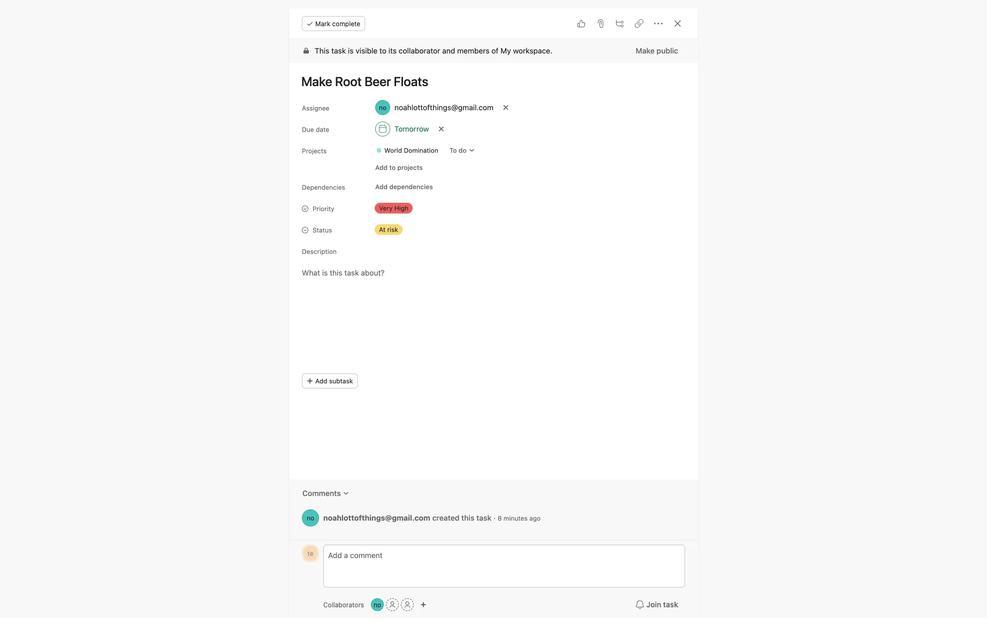 Task type: vqa. For each thing, say whether or not it's contained in the screenshot.
person
no



Task type: describe. For each thing, give the bounding box(es) containing it.
collaborators
[[323, 601, 364, 609]]

this
[[315, 46, 329, 55]]

due date
[[302, 126, 329, 133]]

workspace.
[[513, 46, 553, 55]]

world
[[384, 147, 402, 154]]

add or remove collaborators image
[[420, 602, 427, 608]]

mark
[[315, 20, 330, 27]]

to inside button
[[389, 164, 396, 171]]

my
[[501, 46, 511, 55]]

description
[[302, 248, 337, 255]]

no for rightmost no button
[[374, 601, 381, 609]]

at
[[379, 226, 386, 233]]

comments
[[303, 489, 341, 498]]

due
[[302, 126, 314, 133]]

task for join
[[663, 601, 678, 609]]

te button
[[302, 545, 319, 562]]

tomorrow button
[[371, 119, 434, 139]]

at risk button
[[371, 222, 435, 237]]

to do button
[[445, 143, 480, 158]]

created
[[432, 514, 460, 522]]

world domination link
[[372, 145, 443, 156]]

subtask
[[329, 377, 353, 385]]

main content containing this task is visible to its collaborator and members of my workspace.
[[289, 39, 698, 540]]

join
[[647, 601, 661, 609]]

1 vertical spatial task
[[477, 514, 492, 522]]

0 horizontal spatial no button
[[302, 510, 319, 527]]

status
[[313, 226, 332, 234]]

risk
[[387, 226, 398, 233]]

add subtask
[[315, 377, 353, 385]]

is
[[348, 46, 354, 55]]

make
[[636, 46, 655, 55]]

domination
[[404, 147, 438, 154]]

comments button
[[296, 484, 356, 503]]

complete
[[332, 20, 360, 27]]

add for add dependencies
[[375, 183, 388, 191]]

te
[[308, 550, 314, 557]]

make public
[[636, 46, 678, 55]]

and
[[442, 46, 455, 55]]

mark complete
[[315, 20, 360, 27]]

very high button
[[371, 201, 435, 216]]

Task Name text field
[[294, 69, 685, 94]]

0 likes. click to like this task image
[[577, 19, 586, 28]]

more actions for this task image
[[654, 19, 663, 28]]

join task button
[[629, 595, 685, 615]]

0 horizontal spatial to
[[380, 46, 387, 55]]

noahlottofthings@gmail.com created this task · 8 minutes ago
[[323, 514, 541, 522]]

its
[[389, 46, 397, 55]]

very high
[[379, 205, 409, 212]]



Task type: locate. For each thing, give the bounding box(es) containing it.
mark complete button
[[302, 16, 365, 31]]

noahlottofthings@gmail.com link
[[323, 514, 430, 522]]

noahlottofthings@gmail.com button
[[371, 98, 498, 117]]

collapse task pane image
[[674, 19, 682, 28]]

1 horizontal spatial task
[[477, 514, 492, 522]]

noahlottofthings@gmail.com for noahlottofthings@gmail.com
[[395, 103, 494, 112]]

task left ·
[[477, 514, 492, 522]]

high
[[395, 205, 409, 212]]

0 vertical spatial no button
[[302, 510, 319, 527]]

this task is visible to its collaborator and members of my workspace.
[[315, 46, 553, 55]]

1 vertical spatial add
[[375, 183, 388, 191]]

join task
[[647, 601, 678, 609]]

collaborator
[[399, 46, 440, 55]]

projects
[[397, 164, 423, 171]]

no
[[307, 515, 314, 522], [374, 601, 381, 609]]

dependencies
[[302, 184, 345, 191]]

no for the leftmost no button
[[307, 515, 314, 522]]

1 vertical spatial noahlottofthings@gmail.com
[[323, 514, 430, 522]]

this
[[462, 514, 475, 522]]

very
[[379, 205, 393, 212]]

members
[[457, 46, 490, 55]]

to
[[380, 46, 387, 55], [389, 164, 396, 171]]

add dependencies button
[[371, 179, 438, 194]]

ago
[[530, 515, 541, 522]]

date
[[316, 126, 329, 133]]

add for add subtask
[[315, 377, 327, 385]]

tomorrow
[[395, 124, 429, 133]]

0 vertical spatial noahlottofthings@gmail.com
[[395, 103, 494, 112]]

add subtask button
[[302, 374, 358, 389]]

·
[[494, 514, 496, 522]]

add up 'very' at the left of the page
[[375, 183, 388, 191]]

noahlottofthings@gmail.com for noahlottofthings@gmail.com created this task · 8 minutes ago
[[323, 514, 430, 522]]

assignee
[[302, 104, 330, 112]]

0 vertical spatial add
[[375, 164, 388, 171]]

add left subtask
[[315, 377, 327, 385]]

0 vertical spatial no
[[307, 515, 314, 522]]

1 horizontal spatial no
[[374, 601, 381, 609]]

world domination
[[384, 147, 438, 154]]

add to projects
[[375, 164, 423, 171]]

1 vertical spatial to
[[389, 164, 396, 171]]

0 horizontal spatial task
[[331, 46, 346, 55]]

visible
[[356, 46, 378, 55]]

add subtask image
[[616, 19, 624, 28]]

add for add to projects
[[375, 164, 388, 171]]

add down world
[[375, 164, 388, 171]]

priority
[[313, 205, 334, 213]]

1 vertical spatial no button
[[371, 599, 384, 611]]

add
[[375, 164, 388, 171], [375, 183, 388, 191], [315, 377, 327, 385]]

remove assignee image
[[503, 104, 509, 111]]

of
[[492, 46, 499, 55]]

no button down comments
[[302, 510, 319, 527]]

noahlottofthings@gmail.com
[[395, 103, 494, 112], [323, 514, 430, 522]]

main content
[[289, 39, 698, 540]]

copy task link image
[[635, 19, 644, 28]]

0 vertical spatial to
[[380, 46, 387, 55]]

make root beer floats dialog
[[289, 9, 698, 618]]

projects
[[302, 147, 327, 155]]

to do
[[450, 147, 467, 154]]

8
[[498, 515, 502, 522]]

add dependencies
[[375, 183, 433, 191]]

no button
[[302, 510, 319, 527], [371, 599, 384, 611]]

0 horizontal spatial no
[[307, 515, 314, 522]]

clear due date image
[[438, 126, 445, 132]]

1 vertical spatial no
[[374, 601, 381, 609]]

add to projects button
[[371, 160, 428, 175]]

minutes
[[504, 515, 528, 522]]

task inside button
[[663, 601, 678, 609]]

attachments: add a file to this task, make root beer floats image
[[596, 19, 605, 28]]

noahlottofthings@gmail.com inside dropdown button
[[395, 103, 494, 112]]

to down world
[[389, 164, 396, 171]]

task left the is
[[331, 46, 346, 55]]

no inside main content
[[307, 515, 314, 522]]

at risk
[[379, 226, 398, 233]]

to
[[450, 147, 457, 154]]

no right collaborators
[[374, 601, 381, 609]]

task for this
[[331, 46, 346, 55]]

1 horizontal spatial no button
[[371, 599, 384, 611]]

add inside button
[[375, 183, 388, 191]]

2 horizontal spatial task
[[663, 601, 678, 609]]

task
[[331, 46, 346, 55], [477, 514, 492, 522], [663, 601, 678, 609]]

1 horizontal spatial to
[[389, 164, 396, 171]]

2 vertical spatial add
[[315, 377, 327, 385]]

to left its
[[380, 46, 387, 55]]

no button right collaborators
[[371, 599, 384, 611]]

public
[[657, 46, 678, 55]]

make public button
[[629, 41, 685, 61]]

2 vertical spatial task
[[663, 601, 678, 609]]

do
[[459, 147, 467, 154]]

task right join on the right of page
[[663, 601, 678, 609]]

no down comments
[[307, 515, 314, 522]]

dependencies
[[389, 183, 433, 191]]

0 vertical spatial task
[[331, 46, 346, 55]]



